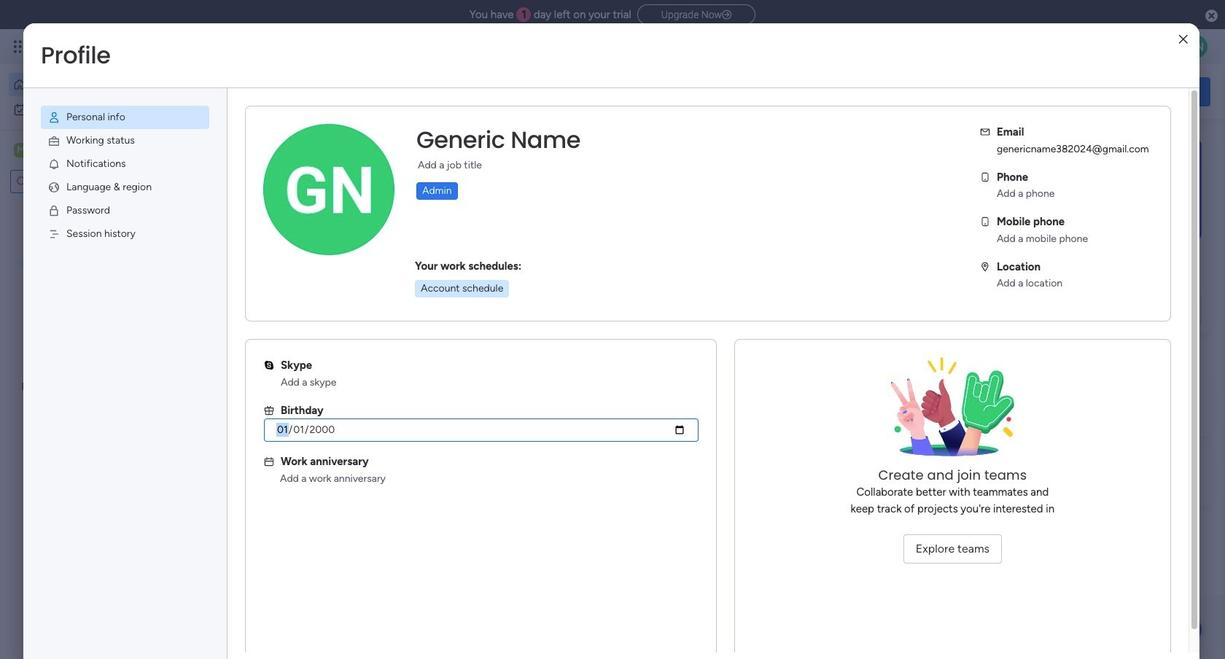 Task type: locate. For each thing, give the bounding box(es) containing it.
0 vertical spatial option
[[9, 73, 177, 96]]

3 menu item from the top
[[41, 152, 209, 176]]

notifications image
[[47, 158, 61, 171]]

option up workspace selection element
[[9, 98, 177, 121]]

6 menu item from the top
[[41, 223, 209, 246]]

public board image for 2nd component icon from left
[[485, 296, 501, 312]]

clear search image
[[106, 174, 120, 189]]

dapulse rightstroke image
[[722, 9, 732, 20]]

public board image for 1st component icon from left
[[244, 296, 260, 312]]

Add a birthday date field
[[264, 419, 699, 442]]

1 vertical spatial option
[[9, 98, 177, 121]]

4 menu item from the top
[[41, 176, 209, 199]]

templates image image
[[1005, 139, 1198, 240]]

0 horizontal spatial component image
[[244, 318, 257, 332]]

close recently visited image
[[225, 148, 243, 166]]

1 horizontal spatial component image
[[485, 318, 498, 332]]

1 component image from the left
[[244, 318, 257, 332]]

getting started element
[[992, 378, 1211, 436]]

2 public board image from the left
[[485, 296, 501, 312]]

1 public board image from the left
[[244, 296, 260, 312]]

generic name image
[[1185, 35, 1208, 58]]

public board image
[[244, 296, 260, 312], [485, 296, 501, 312]]

menu menu
[[23, 88, 227, 263]]

1 option from the top
[[9, 73, 177, 96]]

no teams image
[[880, 358, 1026, 467]]

1 menu item from the top
[[41, 106, 209, 129]]

quick search results list box
[[225, 166, 957, 359]]

option
[[9, 73, 177, 96], [9, 98, 177, 121]]

option up personal info icon
[[9, 73, 177, 96]]

menu item
[[41, 106, 209, 129], [41, 129, 209, 152], [41, 152, 209, 176], [41, 176, 209, 199], [41, 199, 209, 223], [41, 223, 209, 246]]

1 horizontal spatial public board image
[[485, 296, 501, 312]]

component image
[[244, 318, 257, 332], [485, 318, 498, 332]]

Search in workspace field
[[31, 173, 104, 190]]

close my workspaces image
[[225, 426, 243, 443]]

None field
[[413, 125, 584, 155]]

workspace image
[[14, 142, 28, 158]]

0 horizontal spatial public board image
[[244, 296, 260, 312]]

dapulse close image
[[1206, 9, 1218, 23]]

close image
[[1180, 34, 1188, 45]]



Task type: vqa. For each thing, say whether or not it's contained in the screenshot.
dapulse rightstroke icon
yes



Task type: describe. For each thing, give the bounding box(es) containing it.
session history image
[[47, 228, 61, 241]]

5 menu item from the top
[[41, 199, 209, 223]]

2 option from the top
[[9, 98, 177, 121]]

add to favorites image
[[435, 296, 450, 310]]

personal info image
[[47, 111, 61, 124]]

workspace selection element
[[14, 142, 122, 161]]

open update feed (inbox) image
[[225, 376, 243, 394]]

working status image
[[47, 134, 61, 147]]

select product image
[[13, 39, 28, 54]]

v2 user feedback image
[[1004, 83, 1015, 100]]

v2 bolt switch image
[[1118, 84, 1126, 100]]

workspace image
[[250, 470, 285, 505]]

password image
[[47, 204, 61, 217]]

2 component image from the left
[[485, 318, 498, 332]]

language & region image
[[47, 181, 61, 194]]

2 menu item from the top
[[41, 129, 209, 152]]



